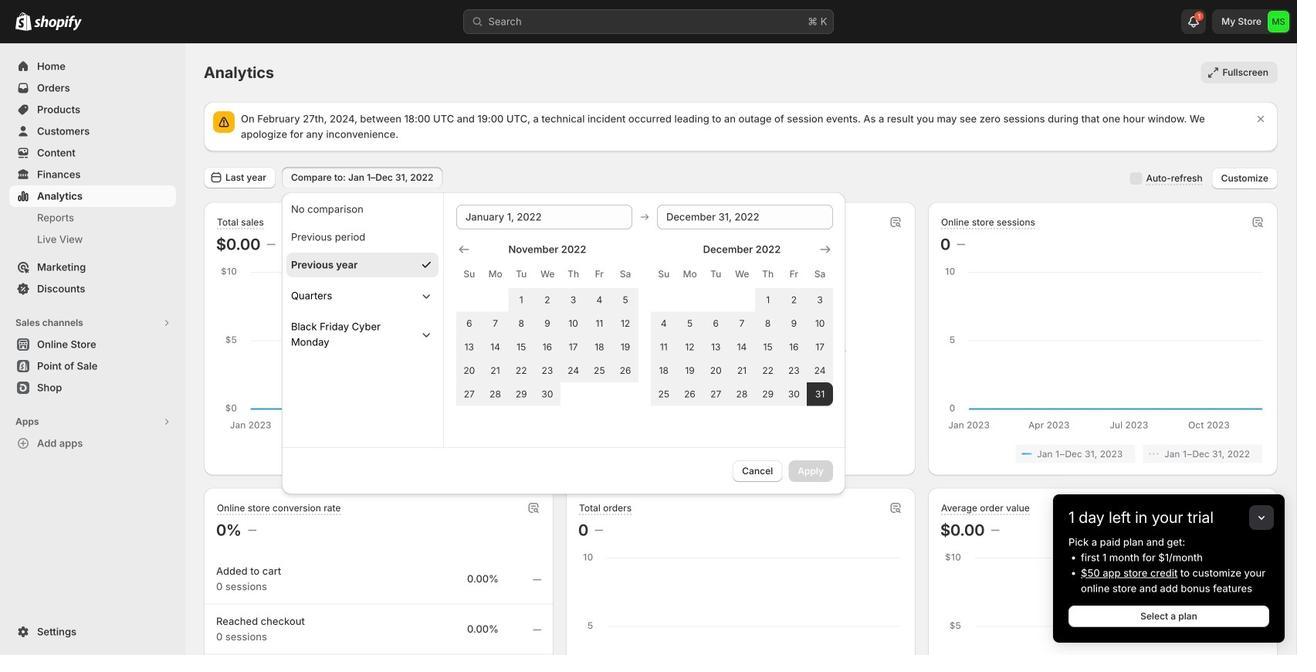 Task type: locate. For each thing, give the bounding box(es) containing it.
1 horizontal spatial grid
[[651, 242, 833, 406]]

thursday element down yyyy-mm-dd text box at top
[[561, 260, 587, 288]]

0 horizontal spatial list
[[219, 445, 538, 463]]

tuesday element down yyyy-mm-dd text field
[[703, 260, 729, 288]]

0 horizontal spatial sunday element
[[456, 260, 482, 288]]

friday element
[[587, 260, 613, 288], [781, 260, 807, 288]]

thursday element for second grid from the right's saturday element
[[561, 260, 587, 288]]

wednesday element for 1st "sunday" element from right's tuesday element
[[729, 260, 755, 288]]

1 horizontal spatial shopify image
[[34, 15, 82, 31]]

0 horizontal spatial thursday element
[[561, 260, 587, 288]]

1 horizontal spatial friday element
[[781, 260, 807, 288]]

1 horizontal spatial saturday element
[[807, 260, 833, 288]]

1 horizontal spatial list
[[944, 445, 1263, 463]]

1 horizontal spatial tuesday element
[[703, 260, 729, 288]]

1 sunday element from the left
[[456, 260, 482, 288]]

tuesday element for 1st "sunday" element from right
[[703, 260, 729, 288]]

2 friday element from the left
[[781, 260, 807, 288]]

2 monday element from the left
[[677, 260, 703, 288]]

1 horizontal spatial thursday element
[[755, 260, 781, 288]]

wednesday element
[[535, 260, 561, 288], [729, 260, 755, 288]]

my store image
[[1268, 11, 1290, 32]]

thursday element
[[561, 260, 587, 288], [755, 260, 781, 288]]

thursday element for 2nd grid from the left's saturday element
[[755, 260, 781, 288]]

shopify image
[[15, 12, 32, 31], [34, 15, 82, 31]]

wednesday element down yyyy-mm-dd text field
[[729, 260, 755, 288]]

saturday element
[[613, 260, 639, 288], [807, 260, 833, 288]]

2 grid from the left
[[651, 242, 833, 406]]

2 tuesday element from the left
[[703, 260, 729, 288]]

1 list from the left
[[219, 445, 538, 463]]

monday element
[[482, 260, 509, 288], [677, 260, 703, 288]]

tuesday element
[[509, 260, 535, 288], [703, 260, 729, 288]]

2 saturday element from the left
[[807, 260, 833, 288]]

thursday element down yyyy-mm-dd text field
[[755, 260, 781, 288]]

2 wednesday element from the left
[[729, 260, 755, 288]]

1 tuesday element from the left
[[509, 260, 535, 288]]

0 horizontal spatial tuesday element
[[509, 260, 535, 288]]

wednesday element down yyyy-mm-dd text box at top
[[535, 260, 561, 288]]

1 monday element from the left
[[482, 260, 509, 288]]

1 wednesday element from the left
[[535, 260, 561, 288]]

0 horizontal spatial friday element
[[587, 260, 613, 288]]

1 horizontal spatial sunday element
[[651, 260, 677, 288]]

YYYY-MM-DD text field
[[657, 205, 833, 229]]

grid
[[456, 242, 639, 406], [651, 242, 833, 406]]

tuesday element down yyyy-mm-dd text box at top
[[509, 260, 535, 288]]

0 horizontal spatial saturday element
[[613, 260, 639, 288]]

list
[[219, 445, 538, 463], [944, 445, 1263, 463]]

1 saturday element from the left
[[613, 260, 639, 288]]

1 horizontal spatial monday element
[[677, 260, 703, 288]]

saturday element for 2nd grid from the left
[[807, 260, 833, 288]]

1 thursday element from the left
[[561, 260, 587, 288]]

2 thursday element from the left
[[755, 260, 781, 288]]

0 horizontal spatial wednesday element
[[535, 260, 561, 288]]

wednesday element for tuesday element for 1st "sunday" element from left
[[535, 260, 561, 288]]

0 horizontal spatial grid
[[456, 242, 639, 406]]

1 horizontal spatial wednesday element
[[729, 260, 755, 288]]

sunday element
[[456, 260, 482, 288], [651, 260, 677, 288]]

1 friday element from the left
[[587, 260, 613, 288]]

0 horizontal spatial monday element
[[482, 260, 509, 288]]



Task type: describe. For each thing, give the bounding box(es) containing it.
2 sunday element from the left
[[651, 260, 677, 288]]

tuesday element for 1st "sunday" element from left
[[509, 260, 535, 288]]

2 list from the left
[[944, 445, 1263, 463]]

YYYY-MM-DD text field
[[456, 205, 633, 229]]

monday element for 1st "sunday" element from left
[[482, 260, 509, 288]]

friday element for 2nd grid from the left's saturday element
[[781, 260, 807, 288]]

monday element for 1st "sunday" element from right
[[677, 260, 703, 288]]

friday element for second grid from the right's saturday element
[[587, 260, 613, 288]]

1 grid from the left
[[456, 242, 639, 406]]

saturday element for second grid from the right
[[613, 260, 639, 288]]

0 horizontal spatial shopify image
[[15, 12, 32, 31]]



Task type: vqa. For each thing, say whether or not it's contained in the screenshot.
Monday element
yes



